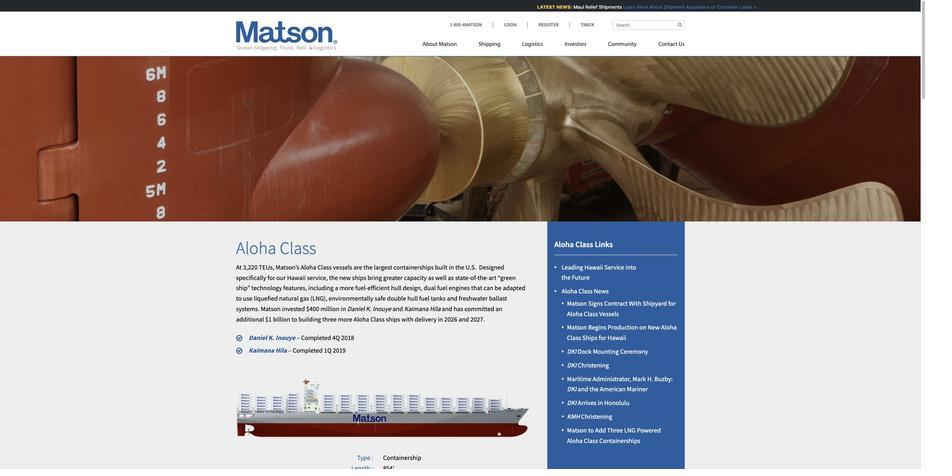 Task type: locate. For each thing, give the bounding box(es) containing it.
matson down the kmh
[[567, 427, 587, 435]]

to inside the matson to add three lng powered aloha class containerships
[[588, 427, 594, 435]]

0 horizontal spatial inouye
[[276, 334, 295, 343]]

maui
[[572, 4, 582, 10]]

hila down daniel k. inouye link
[[276, 347, 287, 355]]

0 vertical spatial inouye
[[373, 305, 391, 313]]

0 horizontal spatial ships
[[352, 274, 366, 282]]

shipping link
[[468, 38, 512, 53]]

aloha inside the matson to add three lng powered aloha class containerships
[[567, 437, 583, 445]]

investors
[[565, 42, 587, 47]]

0 vertical spatial to
[[236, 295, 242, 303]]

in down environmentally
[[341, 305, 346, 313]]

dki for christening
[[567, 361, 577, 370]]

million
[[321, 305, 340, 313]]

community
[[608, 42, 637, 47]]

kaimana down daniel k. inouye link
[[249, 347, 274, 355]]

1 horizontal spatial about
[[648, 4, 661, 10]]

about inside top menu navigation
[[423, 42, 438, 47]]

aloha down future
[[562, 287, 577, 296]]

shipments
[[597, 4, 620, 10]]

be
[[495, 284, 502, 293]]

environmentally
[[329, 295, 373, 303]]

0 horizontal spatial fuel
[[419, 295, 430, 303]]

0 horizontal spatial for
[[268, 274, 275, 282]]

aloha inside matson begins production on new aloha class ships for hawaii
[[661, 324, 677, 332]]

dki for arrives in honolulu
[[567, 399, 577, 408]]

production
[[608, 324, 638, 332]]

1 horizontal spatial hull
[[408, 295, 418, 303]]

aloha up 2018
[[354, 315, 369, 324]]

the up the "dki arrives in honolulu"
[[590, 386, 599, 394]]

natural
[[279, 295, 299, 303]]

aloha inside the at 3,220 teus, matson's aloha class vessels are the largest containerships built in the u.s.  designed specifically for our hawaii service, the new ships bring greater capacity as well as state-of-the-art "green ship" technology features, including a more fuel-efficient hull design, dual fuel engines that can be adapted to use liquefied natural gas (lng), environmentally safe double hull fuel tanks and freshwater ballast systems. matson invested $400 million in
[[301, 263, 316, 272]]

:
[[372, 454, 373, 463]]

latest
[[536, 4, 554, 10]]

vessels
[[333, 263, 352, 272]]

1 horizontal spatial inouye
[[373, 305, 391, 313]]

1 horizontal spatial kaimana
[[404, 305, 429, 313]]

1 horizontal spatial k.
[[366, 305, 371, 313]]

completed up 1q
[[301, 334, 331, 343]]

built
[[435, 263, 448, 272]]

1 horizontal spatial to
[[292, 315, 297, 324]]

"green
[[498, 274, 516, 282]]

daniel down environmentally
[[347, 305, 365, 313]]

0 vertical spatial hila
[[430, 305, 441, 313]]

ships
[[352, 274, 366, 282], [386, 315, 400, 324]]

art
[[489, 274, 497, 282]]

matson inside about matson link
[[439, 42, 457, 47]]

vessels
[[600, 310, 619, 318]]

building
[[299, 315, 321, 324]]

1-
[[450, 22, 454, 28]]

k. for daniel k. inouye – completed 4q 2018
[[268, 334, 274, 343]]

dki
[[567, 348, 577, 356], [567, 361, 577, 370], [567, 386, 577, 394], [567, 399, 577, 408]]

0 vertical spatial christening
[[578, 361, 609, 370]]

to down invested
[[292, 315, 297, 324]]

well
[[436, 274, 447, 282]]

maritime
[[567, 375, 592, 383]]

more right "three"
[[338, 315, 352, 324]]

daniel for daniel k. inouye and kaimana hila
[[347, 305, 365, 313]]

matson inside the matson to add three lng powered aloha class containerships
[[567, 427, 587, 435]]

1 vertical spatial inouye
[[276, 334, 295, 343]]

in right built
[[449, 263, 454, 272]]

the down leading
[[562, 274, 571, 282]]

three
[[607, 427, 623, 435]]

0 horizontal spatial hawaii
[[287, 274, 306, 282]]

0 vertical spatial kaimana
[[404, 305, 429, 313]]

american
[[600, 386, 626, 394]]

hawaii down production
[[608, 334, 627, 342]]

login
[[504, 22, 517, 28]]

on
[[640, 324, 647, 332]]

1 vertical spatial about
[[423, 42, 438, 47]]

christening down dock on the right of the page
[[578, 361, 609, 370]]

arrives
[[578, 399, 597, 408]]

as right well
[[448, 274, 454, 282]]

and down double
[[393, 305, 403, 313]]

0 vertical spatial hawaii
[[585, 263, 603, 272]]

track
[[581, 22, 594, 28]]

1 as from the left
[[428, 274, 434, 282]]

1 horizontal spatial daniel
[[347, 305, 365, 313]]

top menu navigation
[[423, 38, 685, 53]]

bring
[[368, 274, 382, 282]]

0 vertical spatial for
[[268, 274, 275, 282]]

0 horizontal spatial to
[[236, 295, 242, 303]]

containerships
[[394, 263, 434, 272]]

aloha right new
[[661, 324, 677, 332]]

k. up 'kaimana hila' link
[[268, 334, 274, 343]]

to left the use
[[236, 295, 242, 303]]

2 horizontal spatial for
[[669, 300, 676, 308]]

more inside and has committed an additional $1 billion to building three more aloha class ships with delivery in 2026 and 2027.
[[338, 315, 352, 324]]

daniel k. inouye and kaimana hila
[[347, 305, 441, 313]]

hawaii inside "leading hawaii service into the future"
[[585, 263, 603, 272]]

completed down daniel k. inouye – completed 4q 2018
[[293, 347, 323, 355]]

contract
[[604, 300, 628, 308]]

matson up ships
[[567, 324, 587, 332]]

in left 2026
[[438, 315, 443, 324]]

in inside section
[[598, 399, 603, 408]]

3,220
[[243, 263, 258, 272]]

1 vertical spatial more
[[338, 315, 352, 324]]

for down begins at the bottom of page
[[599, 334, 607, 342]]

1 horizontal spatial ships
[[386, 315, 400, 324]]

the-
[[478, 274, 489, 282]]

0 vertical spatial k.
[[366, 305, 371, 313]]

powered
[[637, 427, 661, 435]]

matson down aloha class news
[[567, 300, 587, 308]]

aloha class links section
[[538, 222, 694, 470]]

1 vertical spatial daniel
[[249, 334, 267, 343]]

class inside matson begins production on new aloha class ships for hawaii
[[567, 334, 581, 342]]

a
[[335, 284, 338, 293]]

ships down are
[[352, 274, 366, 282]]

matson's
[[276, 263, 300, 272]]

inouye up kaimana hila – completed 1q 2019 at the bottom of page
[[276, 334, 295, 343]]

–
[[297, 334, 300, 343], [288, 347, 291, 355]]

1 vertical spatial christening
[[581, 413, 612, 421]]

future
[[572, 274, 590, 282]]

class inside the at 3,220 teus, matson's aloha class vessels are the largest containerships built in the u.s.  designed specifically for our hawaii service, the new ships bring greater capacity as well as state-of-the-art "green ship" technology features, including a more fuel-efficient hull design, dual fuel engines that can be adapted to use liquefied natural gas (lng), environmentally safe double hull fuel tanks and freshwater ballast systems. matson invested $400 million in
[[318, 263, 332, 272]]

inouye
[[373, 305, 391, 313], [276, 334, 295, 343]]

register link
[[528, 22, 570, 28]]

aloha up service,
[[301, 263, 316, 272]]

– down daniel k. inouye – completed 4q 2018
[[288, 347, 291, 355]]

to
[[236, 295, 242, 303], [292, 315, 297, 324], [588, 427, 594, 435]]

1 dki from the top
[[567, 348, 577, 356]]

k. down environmentally
[[366, 305, 371, 313]]

at
[[236, 263, 242, 272]]

fuel
[[437, 284, 448, 293], [419, 295, 430, 303]]

4matson
[[463, 22, 482, 28]]

aloha up 3,220
[[236, 237, 276, 259]]

including
[[308, 284, 334, 293]]

for right shipyard
[[669, 300, 676, 308]]

and down maritime
[[578, 386, 589, 394]]

containerships
[[600, 437, 641, 445]]

assistance
[[684, 4, 708, 10]]

1 vertical spatial to
[[292, 315, 297, 324]]

adapted
[[503, 284, 526, 293]]

0 horizontal spatial as
[[428, 274, 434, 282]]

1 vertical spatial hawaii
[[287, 274, 306, 282]]

mounting
[[593, 348, 619, 356]]

state-
[[455, 274, 471, 282]]

1 vertical spatial kaimana
[[249, 347, 274, 355]]

2 horizontal spatial to
[[588, 427, 594, 435]]

for inside matson signs contract with shipyard for aloha class vessels
[[669, 300, 676, 308]]

christening for kmh christening
[[581, 413, 612, 421]]

hawaii up features,
[[287, 274, 306, 282]]

0 horizontal spatial about
[[423, 42, 438, 47]]

can
[[484, 284, 494, 293]]

1 vertical spatial k.
[[268, 334, 274, 343]]

in
[[449, 263, 454, 272], [341, 305, 346, 313], [438, 315, 443, 324], [598, 399, 603, 408]]

2 vertical spatial to
[[588, 427, 594, 435]]

hull down 'design,'
[[408, 295, 418, 303]]

dki down maritime
[[567, 386, 577, 394]]

2 dki from the top
[[567, 361, 577, 370]]

for inside the at 3,220 teus, matson's aloha class vessels are the largest containerships built in the u.s.  designed specifically for our hawaii service, the new ships bring greater capacity as well as state-of-the-art "green ship" technology features, including a more fuel-efficient hull design, dual fuel engines that can be adapted to use liquefied natural gas (lng), environmentally safe double hull fuel tanks and freshwater ballast systems. matson invested $400 million in
[[268, 274, 275, 282]]

class down daniel k. inouye and kaimana hila
[[371, 315, 385, 324]]

as left well
[[428, 274, 434, 282]]

2 vertical spatial hawaii
[[608, 334, 627, 342]]

for left our on the bottom left of the page
[[268, 274, 275, 282]]

christening down the "dki arrives in honolulu"
[[581, 413, 612, 421]]

or
[[709, 4, 714, 10]]

1 horizontal spatial fuel
[[437, 284, 448, 293]]

more inside the at 3,220 teus, matson's aloha class vessels are the largest containerships built in the u.s.  designed specifically for our hawaii service, the new ships bring greater capacity as well as state-of-the-art "green ship" technology features, including a more fuel-efficient hull design, dual fuel engines that can be adapted to use liquefied natural gas (lng), environmentally safe double hull fuel tanks and freshwater ballast systems. matson invested $400 million in
[[340, 284, 354, 293]]

0 vertical spatial more
[[340, 284, 354, 293]]

matson to add three lng powered aloha class containerships
[[567, 427, 661, 445]]

1 horizontal spatial for
[[599, 334, 607, 342]]

class up service,
[[318, 263, 332, 272]]

kaimana up the with
[[404, 305, 429, 313]]

ships down daniel k. inouye and kaimana hila
[[386, 315, 400, 324]]

matson for matson begins production on new aloha class ships for hawaii
[[567, 324, 587, 332]]

0 vertical spatial completed
[[301, 334, 331, 343]]

aloha down the kmh
[[567, 437, 583, 445]]

dki up the kmh
[[567, 399, 577, 408]]

dki up maritime
[[567, 361, 577, 370]]

fuel down well
[[437, 284, 448, 293]]

0 horizontal spatial –
[[288, 347, 291, 355]]

kaimana hila link
[[249, 347, 287, 355]]

2027.
[[471, 315, 485, 324]]

0 vertical spatial ships
[[352, 274, 366, 282]]

class inside matson signs contract with shipyard for aloha class vessels
[[584, 310, 598, 318]]

matson for matson signs contract with shipyard for aloha class vessels
[[567, 300, 587, 308]]

– up kaimana hila – completed 1q 2019 at the bottom of page
[[297, 334, 300, 343]]

0 vertical spatial daniel
[[347, 305, 365, 313]]

1 horizontal spatial hawaii
[[585, 263, 603, 272]]

technology
[[252, 284, 282, 293]]

1 horizontal spatial hila
[[430, 305, 441, 313]]

3 dki from the top
[[567, 386, 577, 394]]

more right a
[[340, 284, 354, 293]]

mark
[[633, 375, 646, 383]]

0 horizontal spatial daniel
[[249, 334, 267, 343]]

class down add
[[584, 437, 598, 445]]

as
[[428, 274, 434, 282], [448, 274, 454, 282]]

1 horizontal spatial as
[[448, 274, 454, 282]]

1 vertical spatial for
[[669, 300, 676, 308]]

2 horizontal spatial hawaii
[[608, 334, 627, 342]]

and up has
[[447, 295, 458, 303]]

more
[[635, 4, 647, 10]]

dki christening
[[567, 361, 609, 370]]

hila down tanks
[[430, 305, 441, 313]]

fuel down dual
[[419, 295, 430, 303]]

hawaii up future
[[585, 263, 603, 272]]

type :
[[357, 454, 373, 463]]

None search field
[[612, 20, 685, 30]]

hull
[[391, 284, 402, 293], [408, 295, 418, 303]]

4 dki from the top
[[567, 399, 577, 408]]

ship"
[[236, 284, 250, 293]]

1 vertical spatial ships
[[386, 315, 400, 324]]

aloha down aloha class news
[[567, 310, 583, 318]]

in right arrives
[[598, 399, 603, 408]]

kaimana
[[404, 305, 429, 313], [249, 347, 274, 355]]

1 vertical spatial fuel
[[419, 295, 430, 303]]

us
[[679, 42, 685, 47]]

class inside and has committed an additional $1 billion to building three more aloha class ships with delivery in 2026 and 2027.
[[371, 315, 385, 324]]

latest news: maui relief shipments learn more about shipment assistance or container loans >
[[536, 4, 755, 10]]

matson up "$1"
[[261, 305, 281, 313]]

matson inside matson signs contract with shipyard for aloha class vessels
[[567, 300, 587, 308]]

0 vertical spatial hull
[[391, 284, 402, 293]]

1 horizontal spatial –
[[297, 334, 300, 343]]

dki left dock on the right of the page
[[567, 348, 577, 356]]

specifically
[[236, 274, 266, 282]]

0 horizontal spatial k.
[[268, 334, 274, 343]]

aloha
[[236, 237, 276, 259], [555, 240, 574, 250], [301, 263, 316, 272], [562, 287, 577, 296], [567, 310, 583, 318], [354, 315, 369, 324], [661, 324, 677, 332], [567, 437, 583, 445]]

to left add
[[588, 427, 594, 435]]

container
[[715, 4, 737, 10]]

matson down 1-
[[439, 42, 457, 47]]

are
[[354, 263, 362, 272]]

2 vertical spatial for
[[599, 334, 607, 342]]

class left ships
[[567, 334, 581, 342]]

daniel up 'kaimana hila' link
[[249, 334, 267, 343]]

aloha class links
[[555, 240, 613, 250]]

track link
[[570, 22, 594, 28]]

class down signs
[[584, 310, 598, 318]]

inouye down safe
[[373, 305, 391, 313]]

0 horizontal spatial hila
[[276, 347, 287, 355]]

new
[[648, 324, 660, 332]]

at 3,220 teus, matson's aloha class vessels are the largest containerships built in the u.s.  designed specifically for our hawaii service, the new ships bring greater capacity as well as state-of-the-art "green ship" technology features, including a more fuel-efficient hull design, dual fuel engines that can be adapted to use liquefied natural gas (lng), environmentally safe double hull fuel tanks and freshwater ballast systems. matson invested $400 million in
[[236, 263, 526, 313]]

and inside maritime administrator, mark h. buzby: dki and the american mariner
[[578, 386, 589, 394]]

hull up double
[[391, 284, 402, 293]]

for inside matson begins production on new aloha class ships for hawaii
[[599, 334, 607, 342]]

matson inside matson begins production on new aloha class ships for hawaii
[[567, 324, 587, 332]]



Task type: describe. For each thing, give the bounding box(es) containing it.
liquefied
[[254, 295, 278, 303]]

daniel k. inouye – completed 4q 2018
[[249, 334, 354, 343]]

login link
[[493, 22, 528, 28]]

committed
[[465, 305, 494, 313]]

matson begins production on new aloha class ships for hawaii link
[[567, 324, 677, 342]]

aloha class news
[[562, 287, 609, 296]]

tanks
[[431, 295, 446, 303]]

ceremony
[[620, 348, 648, 356]]

0 horizontal spatial kaimana
[[249, 347, 274, 355]]

with
[[629, 300, 642, 308]]

dki for dock mounting ceremony
[[567, 348, 577, 356]]

4q
[[332, 334, 340, 343]]

class down future
[[579, 287, 593, 296]]

has
[[454, 305, 463, 313]]

1 vertical spatial –
[[288, 347, 291, 355]]

mariner
[[627, 386, 648, 394]]

the inside maritime administrator, mark h. buzby: dki and the american mariner
[[590, 386, 599, 394]]

daniel for daniel k. inouye – completed 4q 2018
[[249, 334, 267, 343]]

>
[[752, 4, 755, 10]]

aloha inside matson signs contract with shipyard for aloha class vessels
[[567, 310, 583, 318]]

about matson link
[[423, 38, 468, 53]]

learn more about shipment assistance or container loans > link
[[622, 4, 755, 10]]

register
[[539, 22, 559, 28]]

double
[[387, 295, 406, 303]]

add
[[595, 427, 606, 435]]

into
[[626, 263, 637, 272]]

matson inside the at 3,220 teus, matson's aloha class vessels are the largest containerships built in the u.s.  designed specifically for our hawaii service, the new ships bring greater capacity as well as state-of-the-art "green ship" technology features, including a more fuel-efficient hull design, dual fuel engines that can be adapted to use liquefied natural gas (lng), environmentally safe double hull fuel tanks and freshwater ballast systems. matson invested $400 million in
[[261, 305, 281, 313]]

blue matson logo with ocean, shipping, truck, rail and logistics written beneath it. image
[[236, 21, 337, 51]]

2018
[[341, 334, 354, 343]]

shipyard
[[643, 300, 667, 308]]

dki inside maritime administrator, mark h. buzby: dki and the american mariner
[[567, 386, 577, 394]]

news:
[[555, 4, 571, 10]]

learn
[[622, 4, 634, 10]]

containership
[[383, 454, 421, 463]]

aloha inside and has committed an additional $1 billion to building three more aloha class ships with delivery in 2026 and 2027.
[[354, 315, 369, 324]]

logistics
[[522, 42, 543, 47]]

administrator,
[[593, 375, 631, 383]]

hawaii inside the at 3,220 teus, matson's aloha class vessels are the largest containerships built in the u.s.  designed specifically for our hawaii service, the new ships bring greater capacity as well as state-of-the-art "green ship" technology features, including a more fuel-efficient hull design, dual fuel engines that can be adapted to use liquefied natural gas (lng), environmentally safe double hull fuel tanks and freshwater ballast systems. matson invested $400 million in
[[287, 274, 306, 282]]

0 vertical spatial fuel
[[437, 284, 448, 293]]

additional
[[236, 315, 264, 324]]

ships inside the at 3,220 teus, matson's aloha class vessels are the largest containerships built in the u.s.  designed specifically for our hawaii service, the new ships bring greater capacity as well as state-of-the-art "green ship" technology features, including a more fuel-efficient hull design, dual fuel engines that can be adapted to use liquefied natural gas (lng), environmentally safe double hull fuel tanks and freshwater ballast systems. matson invested $400 million in
[[352, 274, 366, 282]]

banner image
[[0, 45, 921, 222]]

invested
[[282, 305, 305, 313]]

type
[[357, 454, 370, 463]]

kmh
[[567, 413, 580, 421]]

matson to add three lng powered aloha class containerships link
[[567, 427, 661, 445]]

matson begins production on new aloha class ships for hawaii
[[567, 324, 677, 342]]

$400
[[306, 305, 319, 313]]

the inside "leading hawaii service into the future"
[[562, 274, 571, 282]]

design,
[[403, 284, 423, 293]]

billion
[[273, 315, 290, 324]]

matson signs contract with shipyard for aloha class vessels link
[[567, 300, 676, 318]]

hawaii inside matson begins production on new aloha class ships for hawaii
[[608, 334, 627, 342]]

2026
[[445, 315, 457, 324]]

ships inside and has committed an additional $1 billion to building three more aloha class ships with delivery in 2026 and 2027.
[[386, 315, 400, 324]]

and inside the at 3,220 teus, matson's aloha class vessels are the largest containerships built in the u.s.  designed specifically for our hawaii service, the new ships bring greater capacity as well as state-of-the-art "green ship" technology features, including a more fuel-efficient hull design, dual fuel engines that can be adapted to use liquefied natural gas (lng), environmentally safe double hull fuel tanks and freshwater ballast systems. matson invested $400 million in
[[447, 295, 458, 303]]

class left links
[[576, 240, 593, 250]]

the up a
[[329, 274, 338, 282]]

class up matson's
[[280, 237, 316, 259]]

features,
[[283, 284, 307, 293]]

contact us link
[[648, 38, 685, 53]]

signs
[[588, 300, 603, 308]]

dual
[[424, 284, 436, 293]]

$1
[[265, 315, 272, 324]]

ballast
[[489, 295, 507, 303]]

engines
[[449, 284, 470, 293]]

investors link
[[554, 38, 598, 53]]

matson signs contract with shipyard for aloha class vessels
[[567, 300, 676, 318]]

the right are
[[364, 263, 373, 272]]

Search search field
[[612, 20, 685, 30]]

to inside and has committed an additional $1 billion to building three more aloha class ships with delivery in 2026 and 2027.
[[292, 315, 297, 324]]

designed
[[479, 263, 504, 272]]

with
[[402, 315, 414, 324]]

search image
[[678, 22, 682, 27]]

buzby:
[[655, 375, 673, 383]]

0 vertical spatial –
[[297, 334, 300, 343]]

loans
[[738, 4, 751, 10]]

to inside the at 3,220 teus, matson's aloha class vessels are the largest containerships built in the u.s.  designed specifically for our hawaii service, the new ships bring greater capacity as well as state-of-the-art "green ship" technology features, including a more fuel-efficient hull design, dual fuel engines that can be adapted to use liquefied natural gas (lng), environmentally safe double hull fuel tanks and freshwater ballast systems. matson invested $400 million in
[[236, 295, 242, 303]]

maritime administrator, mark h. buzby: dki and the american mariner
[[567, 375, 673, 394]]

service
[[605, 263, 624, 272]]

aloha up leading
[[555, 240, 574, 250]]

(lng),
[[311, 295, 328, 303]]

and up 2026
[[442, 305, 452, 313]]

class inside the matson to add three lng powered aloha class containerships
[[584, 437, 598, 445]]

2 as from the left
[[448, 274, 454, 282]]

safe
[[375, 295, 386, 303]]

inouye for and
[[373, 305, 391, 313]]

gas
[[300, 295, 309, 303]]

0 vertical spatial about
[[648, 4, 661, 10]]

service,
[[307, 274, 328, 282]]

new
[[339, 274, 351, 282]]

fuel-
[[355, 284, 368, 293]]

k. for daniel k. inouye and kaimana hila
[[366, 305, 371, 313]]

inouye for –
[[276, 334, 295, 343]]

and down has
[[459, 315, 469, 324]]

capacity
[[404, 274, 427, 282]]

logistics link
[[512, 38, 554, 53]]

leading hawaii service into the future
[[562, 263, 637, 282]]

begins
[[588, 324, 607, 332]]

matson for matson to add three lng powered aloha class containerships
[[567, 427, 587, 435]]

0 horizontal spatial hull
[[391, 284, 402, 293]]

christening for dki christening
[[578, 361, 609, 370]]

800-
[[454, 22, 463, 28]]

h.
[[648, 375, 653, 383]]

1 vertical spatial hila
[[276, 347, 287, 355]]

efficient
[[368, 284, 390, 293]]

in inside and has committed an additional $1 billion to building three more aloha class ships with delivery in 2026 and 2027.
[[438, 315, 443, 324]]

1 vertical spatial completed
[[293, 347, 323, 355]]

our
[[277, 274, 286, 282]]

shipping
[[479, 42, 501, 47]]

1-800-4matson
[[450, 22, 482, 28]]

freshwater
[[459, 295, 488, 303]]

use
[[243, 295, 253, 303]]

2019
[[333, 347, 346, 355]]

kaimana hila – completed 1q 2019
[[249, 347, 346, 355]]

1 vertical spatial hull
[[408, 295, 418, 303]]

of-
[[471, 274, 478, 282]]

leading
[[562, 263, 583, 272]]

the up state-
[[455, 263, 464, 272]]



Task type: vqa. For each thing, say whether or not it's contained in the screenshot.
the Class inside the the At 3,220 TEUs, Matson's Aloha Class vessels are the largest containerships built in the U.S.  Designed specifically for our Hawaii service, the new ships bring greater capacity as well as state-of-the-art "green ship" technology features, including a more fuel-efficient hull design, dual fuel engines that can be adapted to use liquefied natural gas (LNG), environmentally safe double hull fuel tanks and freshwater ballast systems. Matson invested $400 million in
yes



